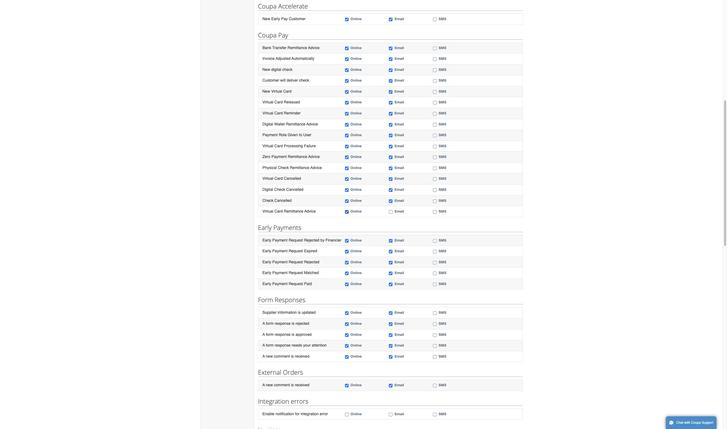 Task type: locate. For each thing, give the bounding box(es) containing it.
form down a form response is approved
[[266, 344, 274, 348]]

payment down early payment request matched
[[273, 282, 288, 286]]

new up virtual card reissued
[[263, 89, 270, 94]]

comment
[[274, 354, 290, 359], [274, 383, 290, 388]]

online
[[351, 17, 362, 21], [351, 46, 362, 50], [351, 57, 362, 61], [351, 68, 362, 72], [351, 79, 362, 83], [351, 89, 362, 94], [351, 100, 362, 104], [351, 111, 362, 115], [351, 122, 362, 126], [351, 133, 362, 137], [351, 144, 362, 148], [351, 155, 362, 159], [351, 166, 362, 170], [351, 177, 362, 181], [351, 188, 362, 192], [351, 199, 362, 203], [351, 210, 362, 214], [351, 238, 362, 243], [351, 249, 362, 254], [351, 260, 362, 264], [351, 271, 362, 275], [351, 282, 362, 286], [351, 311, 362, 315], [351, 322, 362, 326], [351, 333, 362, 337], [351, 344, 362, 348], [351, 355, 362, 359], [351, 384, 362, 388], [351, 412, 362, 417]]

form
[[266, 322, 274, 326], [266, 333, 274, 337], [266, 344, 274, 348]]

chat with coupa support
[[677, 421, 714, 425]]

a form response needs your attention
[[263, 344, 327, 348]]

advice for physical check remittance advice
[[311, 166, 322, 170]]

0 vertical spatial new
[[263, 17, 270, 21]]

new up the coupa pay
[[263, 17, 270, 21]]

accelerate
[[279, 2, 308, 11]]

coupa up bank
[[258, 31, 277, 39]]

virtual for virtual card reminder
[[263, 111, 274, 115]]

pay
[[281, 17, 288, 21], [279, 31, 289, 39]]

28 email from the top
[[395, 384, 405, 388]]

card up "wallet"
[[275, 111, 283, 115]]

support
[[703, 421, 714, 425]]

5 request from the top
[[289, 282, 303, 286]]

early down early payment request expired
[[263, 260, 272, 264]]

early payment request rejected
[[263, 260, 320, 264]]

external
[[258, 368, 282, 377]]

2 vertical spatial coupa
[[692, 421, 702, 425]]

request up early payment request rejected
[[289, 249, 303, 254]]

1 digital from the top
[[263, 122, 273, 126]]

payment right zero
[[272, 155, 287, 159]]

customer will deliver check
[[263, 78, 310, 83]]

check
[[283, 67, 293, 72], [299, 78, 310, 83]]

0 vertical spatial digital
[[263, 122, 273, 126]]

pay up transfer
[[279, 31, 289, 39]]

0 vertical spatial check
[[283, 67, 293, 72]]

1 vertical spatial new
[[266, 383, 273, 388]]

1 vertical spatial new
[[263, 67, 270, 72]]

17 online from the top
[[351, 210, 362, 214]]

advice for digital wallet remittance advice
[[307, 122, 318, 126]]

20 online from the top
[[351, 260, 362, 264]]

26 email from the top
[[395, 344, 405, 348]]

1 email from the top
[[395, 17, 405, 21]]

payment for early payment request expired
[[273, 249, 288, 254]]

check up virtual card cancelled
[[278, 166, 289, 170]]

0 vertical spatial pay
[[281, 17, 288, 21]]

remittance for wallet
[[286, 122, 306, 126]]

19 email from the top
[[395, 249, 405, 254]]

1 vertical spatial received
[[295, 383, 310, 388]]

bank
[[263, 45, 272, 50]]

1 vertical spatial rejected
[[304, 260, 320, 264]]

request for early payment request rejected
[[289, 260, 303, 264]]

1 vertical spatial comment
[[274, 383, 290, 388]]

digital
[[272, 67, 282, 72]]

card down customer will deliver check at top
[[284, 89, 292, 94]]

10 online from the top
[[351, 133, 362, 137]]

19 online from the top
[[351, 249, 362, 254]]

0 vertical spatial rejected
[[304, 238, 320, 243]]

sms
[[439, 17, 447, 21], [439, 46, 447, 50], [439, 57, 447, 61], [439, 68, 447, 72], [439, 79, 447, 83], [439, 89, 447, 94], [439, 100, 447, 104], [439, 111, 447, 115], [439, 122, 447, 126], [439, 133, 447, 137], [439, 144, 447, 148], [439, 155, 447, 159], [439, 166, 447, 170], [439, 177, 447, 181], [439, 188, 447, 192], [439, 199, 447, 203], [439, 210, 447, 214], [439, 238, 447, 243], [439, 249, 447, 254], [439, 260, 447, 264], [439, 271, 447, 275], [439, 282, 447, 286], [439, 311, 447, 315], [439, 322, 447, 326], [439, 333, 447, 337], [439, 344, 447, 348], [439, 355, 447, 359], [439, 384, 447, 388], [439, 412, 447, 417]]

new virtual card
[[263, 89, 292, 94]]

rejected up "matched"
[[304, 260, 320, 264]]

new up external
[[266, 354, 273, 359]]

2 vertical spatial cancelled
[[275, 198, 292, 203]]

2 online from the top
[[351, 46, 362, 50]]

new digital check
[[263, 67, 293, 72]]

1 request from the top
[[289, 238, 303, 243]]

customer left will
[[263, 78, 280, 83]]

8 email from the top
[[395, 111, 405, 115]]

request up early payment request expired
[[289, 238, 303, 243]]

payment role given to user
[[263, 133, 312, 137]]

2 vertical spatial form
[[266, 344, 274, 348]]

response down a form response is rejected
[[275, 333, 291, 337]]

check down virtual card cancelled
[[275, 187, 286, 192]]

0 vertical spatial form
[[266, 322, 274, 326]]

3 request from the top
[[289, 260, 303, 264]]

supplier information is updated
[[263, 311, 316, 315]]

early down early payments at the left bottom
[[263, 238, 272, 243]]

a
[[263, 322, 265, 326], [263, 333, 265, 337], [263, 344, 265, 348], [263, 354, 265, 359], [263, 383, 265, 388]]

request
[[289, 238, 303, 243], [289, 249, 303, 254], [289, 260, 303, 264], [289, 271, 303, 275], [289, 282, 303, 286]]

early down coupa accelerate
[[272, 17, 280, 21]]

1 vertical spatial customer
[[263, 78, 280, 83]]

coupa pay
[[258, 31, 289, 39]]

coupa inside button
[[692, 421, 702, 425]]

digital for digital wallet remittance advice
[[263, 122, 273, 126]]

role
[[279, 133, 287, 137]]

cancelled
[[284, 177, 301, 181], [287, 187, 304, 192], [275, 198, 292, 203]]

None checkbox
[[345, 18, 349, 21], [389, 18, 393, 21], [389, 57, 393, 61], [345, 68, 349, 72], [389, 68, 393, 72], [434, 68, 437, 72], [345, 79, 349, 83], [389, 79, 393, 83], [434, 79, 437, 83], [345, 90, 349, 94], [434, 90, 437, 94], [389, 101, 393, 105], [345, 112, 349, 116], [389, 112, 393, 116], [389, 123, 393, 127], [389, 134, 393, 138], [434, 134, 437, 138], [345, 145, 349, 148], [389, 145, 393, 148], [434, 145, 437, 148], [345, 167, 349, 170], [345, 178, 349, 181], [389, 178, 393, 181], [434, 178, 437, 181], [389, 189, 393, 192], [434, 189, 437, 192], [345, 200, 349, 203], [389, 210, 393, 214], [434, 239, 437, 243], [345, 250, 349, 254], [389, 250, 393, 254], [434, 250, 437, 254], [389, 261, 393, 265], [389, 272, 393, 276], [345, 312, 349, 315], [434, 312, 437, 315], [345, 323, 349, 326], [434, 323, 437, 326], [345, 334, 349, 337], [389, 334, 393, 337], [434, 334, 437, 337], [389, 345, 393, 348], [434, 345, 437, 348], [389, 384, 393, 388], [345, 413, 349, 417], [389, 413, 393, 417], [345, 18, 349, 21], [389, 18, 393, 21], [389, 57, 393, 61], [345, 68, 349, 72], [389, 68, 393, 72], [434, 68, 437, 72], [345, 79, 349, 83], [389, 79, 393, 83], [434, 79, 437, 83], [345, 90, 349, 94], [434, 90, 437, 94], [389, 101, 393, 105], [345, 112, 349, 116], [389, 112, 393, 116], [389, 123, 393, 127], [389, 134, 393, 138], [434, 134, 437, 138], [345, 145, 349, 148], [389, 145, 393, 148], [434, 145, 437, 148], [345, 167, 349, 170], [345, 178, 349, 181], [389, 178, 393, 181], [434, 178, 437, 181], [389, 189, 393, 192], [434, 189, 437, 192], [345, 200, 349, 203], [389, 210, 393, 214], [434, 239, 437, 243], [345, 250, 349, 254], [389, 250, 393, 254], [434, 250, 437, 254], [389, 261, 393, 265], [389, 272, 393, 276], [345, 312, 349, 315], [434, 312, 437, 315], [345, 323, 349, 326], [434, 323, 437, 326], [345, 334, 349, 337], [389, 334, 393, 337], [434, 334, 437, 337], [389, 345, 393, 348], [434, 345, 437, 348], [389, 384, 393, 388], [345, 413, 349, 417], [389, 413, 393, 417]]

card for reissued
[[275, 100, 283, 104]]

request down early payment request matched
[[289, 282, 303, 286]]

response down a form response is approved
[[275, 344, 291, 348]]

early payment request expired
[[263, 249, 318, 254]]

early
[[272, 17, 280, 21], [258, 223, 272, 232], [263, 238, 272, 243], [263, 249, 272, 254], [263, 260, 272, 264], [263, 271, 272, 275], [263, 282, 272, 286]]

early up early payment request rejected
[[263, 249, 272, 254]]

remittance
[[288, 45, 307, 50], [286, 122, 306, 126], [288, 155, 308, 159], [290, 166, 310, 170], [284, 209, 304, 214]]

request for early payment request expired
[[289, 249, 303, 254]]

rejected left by
[[304, 238, 320, 243]]

2 a new comment is received from the top
[[263, 383, 310, 388]]

4 request from the top
[[289, 271, 303, 275]]

response for your
[[275, 344, 291, 348]]

form for a form response is rejected
[[266, 322, 274, 326]]

0 vertical spatial check
[[278, 166, 289, 170]]

new
[[266, 354, 273, 359], [266, 383, 273, 388]]

payment left role
[[263, 133, 278, 137]]

13 online from the top
[[351, 166, 362, 170]]

a new comment is received
[[263, 354, 310, 359], [263, 383, 310, 388]]

received
[[295, 354, 310, 359], [295, 383, 310, 388]]

early up form
[[263, 282, 272, 286]]

payment down early payments at the left bottom
[[273, 238, 288, 243]]

remittance down zero payment remittance advice
[[290, 166, 310, 170]]

3 new from the top
[[263, 89, 270, 94]]

response for approved
[[275, 333, 291, 337]]

13 sms from the top
[[439, 166, 447, 170]]

payment for early payment request matched
[[273, 271, 288, 275]]

0 horizontal spatial check
[[283, 67, 293, 72]]

digital left "wallet"
[[263, 122, 273, 126]]

rejected for early payment request rejected
[[304, 260, 320, 264]]

payment
[[263, 133, 278, 137], [272, 155, 287, 159], [273, 238, 288, 243], [273, 249, 288, 254], [273, 260, 288, 264], [273, 271, 288, 275], [273, 282, 288, 286]]

integration
[[301, 412, 319, 417]]

form down a form response is rejected
[[266, 333, 274, 337]]

remittance for transfer
[[288, 45, 307, 50]]

virtual down check cancelled
[[263, 209, 274, 214]]

early up 'early payment request paid' in the bottom of the page
[[263, 271, 272, 275]]

3 form from the top
[[266, 344, 274, 348]]

reminder
[[284, 111, 301, 115]]

payments
[[274, 223, 302, 232]]

virtual down physical at the top
[[263, 177, 274, 181]]

response
[[275, 322, 291, 326], [275, 333, 291, 337], [275, 344, 291, 348]]

card down role
[[275, 144, 283, 148]]

form for a form response needs your attention
[[266, 344, 274, 348]]

10 sms from the top
[[439, 133, 447, 137]]

0 vertical spatial new
[[266, 354, 273, 359]]

virtual for virtual card remittance advice
[[263, 209, 274, 214]]

1 received from the top
[[295, 354, 310, 359]]

check right deliver
[[299, 78, 310, 83]]

14 sms from the top
[[439, 177, 447, 181]]

request down early payment request rejected
[[289, 271, 303, 275]]

email
[[395, 17, 405, 21], [395, 46, 405, 50], [395, 57, 405, 61], [395, 68, 405, 72], [395, 79, 405, 83], [395, 89, 405, 94], [395, 100, 405, 104], [395, 111, 405, 115], [395, 122, 405, 126], [395, 133, 405, 137], [395, 144, 405, 148], [395, 155, 405, 159], [395, 166, 405, 170], [395, 177, 405, 181], [395, 188, 405, 192], [395, 199, 405, 203], [395, 210, 405, 214], [395, 238, 405, 243], [395, 249, 405, 254], [395, 260, 405, 264], [395, 271, 405, 275], [395, 282, 405, 286], [395, 311, 405, 315], [395, 322, 405, 326], [395, 333, 405, 337], [395, 344, 405, 348], [395, 355, 405, 359], [395, 384, 405, 388], [395, 412, 405, 417]]

22 online from the top
[[351, 282, 362, 286]]

cancelled down virtual card cancelled
[[287, 187, 304, 192]]

1 vertical spatial a new comment is received
[[263, 383, 310, 388]]

received down orders
[[295, 383, 310, 388]]

new left digital
[[263, 67, 270, 72]]

advice
[[308, 45, 320, 50], [307, 122, 318, 126], [309, 155, 320, 159], [311, 166, 322, 170], [305, 209, 316, 214]]

payment up 'early payment request paid' in the bottom of the page
[[273, 271, 288, 275]]

virtual up zero
[[263, 144, 274, 148]]

payment up early payment request rejected
[[273, 249, 288, 254]]

0 vertical spatial customer
[[289, 17, 306, 21]]

response up a form response is approved
[[275, 322, 291, 326]]

2 request from the top
[[289, 249, 303, 254]]

1 vertical spatial check
[[275, 187, 286, 192]]

virtual down virtual card reissued
[[263, 111, 274, 115]]

15 sms from the top
[[439, 188, 447, 192]]

1 sms from the top
[[439, 17, 447, 21]]

virtual card reissued
[[263, 100, 300, 104]]

0 vertical spatial a new comment is received
[[263, 354, 310, 359]]

a form response is rejected
[[263, 322, 310, 326]]

1 vertical spatial pay
[[279, 31, 289, 39]]

1 horizontal spatial check
[[299, 78, 310, 83]]

coupa accelerate
[[258, 2, 308, 11]]

new
[[263, 17, 270, 21], [263, 67, 270, 72], [263, 89, 270, 94]]

1 vertical spatial form
[[266, 333, 274, 337]]

2 response from the top
[[275, 333, 291, 337]]

15 email from the top
[[395, 188, 405, 192]]

form responses
[[258, 296, 306, 305]]

check down invoice adjusted automatically
[[283, 67, 293, 72]]

1 vertical spatial coupa
[[258, 31, 277, 39]]

15 online from the top
[[351, 188, 362, 192]]

1 comment from the top
[[274, 354, 290, 359]]

a new comment is received down external orders
[[263, 383, 310, 388]]

check
[[278, 166, 289, 170], [275, 187, 286, 192], [263, 198, 274, 203]]

29 online from the top
[[351, 412, 362, 417]]

remittance up "given"
[[286, 122, 306, 126]]

6 email from the top
[[395, 89, 405, 94]]

bank transfer remittance advice
[[263, 45, 320, 50]]

16 sms from the top
[[439, 199, 447, 203]]

7 online from the top
[[351, 100, 362, 104]]

0 vertical spatial coupa
[[258, 2, 277, 11]]

comment down external orders
[[274, 383, 290, 388]]

deliver
[[287, 78, 298, 83]]

is
[[298, 311, 301, 315], [292, 322, 295, 326], [292, 333, 295, 337], [291, 354, 294, 359], [291, 383, 294, 388]]

card down check cancelled
[[275, 209, 283, 214]]

pay down coupa accelerate
[[281, 17, 288, 21]]

1 rejected from the top
[[304, 238, 320, 243]]

adjusted
[[276, 56, 291, 61]]

digital up check cancelled
[[263, 187, 273, 192]]

coupa up new early pay customer
[[258, 2, 277, 11]]

1 vertical spatial digital
[[263, 187, 273, 192]]

cancelled down digital check cancelled
[[275, 198, 292, 203]]

2 digital from the top
[[263, 187, 273, 192]]

new early pay customer
[[263, 17, 306, 21]]

request for early payment request matched
[[289, 271, 303, 275]]

early for early payments
[[258, 223, 272, 232]]

new for new virtual card
[[263, 89, 270, 94]]

card for reminder
[[275, 111, 283, 115]]

a new comment is received down a form response needs your attention
[[263, 354, 310, 359]]

given
[[288, 133, 298, 137]]

16 email from the top
[[395, 199, 405, 203]]

3 a from the top
[[263, 344, 265, 348]]

to
[[299, 133, 302, 137]]

1 form from the top
[[266, 322, 274, 326]]

22 sms from the top
[[439, 282, 447, 286]]

3 response from the top
[[275, 344, 291, 348]]

None checkbox
[[434, 18, 437, 21], [345, 47, 349, 50], [389, 47, 393, 50], [434, 47, 437, 50], [345, 57, 349, 61], [434, 57, 437, 61], [389, 90, 393, 94], [345, 101, 349, 105], [434, 101, 437, 105], [434, 112, 437, 116], [345, 123, 349, 127], [434, 123, 437, 127], [345, 134, 349, 138], [345, 156, 349, 159], [389, 156, 393, 159], [434, 156, 437, 159], [389, 167, 393, 170], [434, 167, 437, 170], [345, 189, 349, 192], [389, 200, 393, 203], [434, 200, 437, 203], [345, 210, 349, 214], [434, 210, 437, 214], [345, 239, 349, 243], [389, 239, 393, 243], [345, 261, 349, 265], [434, 261, 437, 265], [345, 272, 349, 276], [434, 272, 437, 276], [345, 283, 349, 287], [389, 283, 393, 287], [434, 283, 437, 287], [389, 312, 393, 315], [389, 323, 393, 326], [345, 345, 349, 348], [345, 356, 349, 359], [389, 356, 393, 359], [434, 356, 437, 359], [345, 384, 349, 388], [434, 384, 437, 388], [434, 413, 437, 417], [434, 18, 437, 21], [345, 47, 349, 50], [389, 47, 393, 50], [434, 47, 437, 50], [345, 57, 349, 61], [434, 57, 437, 61], [389, 90, 393, 94], [345, 101, 349, 105], [434, 101, 437, 105], [434, 112, 437, 116], [345, 123, 349, 127], [434, 123, 437, 127], [345, 134, 349, 138], [345, 156, 349, 159], [389, 156, 393, 159], [434, 156, 437, 159], [389, 167, 393, 170], [434, 167, 437, 170], [345, 189, 349, 192], [389, 200, 393, 203], [434, 200, 437, 203], [345, 210, 349, 214], [434, 210, 437, 214], [345, 239, 349, 243], [389, 239, 393, 243], [345, 261, 349, 265], [434, 261, 437, 265], [345, 272, 349, 276], [434, 272, 437, 276], [345, 283, 349, 287], [389, 283, 393, 287], [434, 283, 437, 287], [389, 312, 393, 315], [389, 323, 393, 326], [345, 345, 349, 348], [345, 356, 349, 359], [389, 356, 393, 359], [434, 356, 437, 359], [345, 384, 349, 388], [434, 384, 437, 388], [434, 413, 437, 417]]

virtual for virtual card reissued
[[263, 100, 274, 104]]

remittance up automatically
[[288, 45, 307, 50]]

check down digital check cancelled
[[263, 198, 274, 203]]

28 online from the top
[[351, 384, 362, 388]]

responses
[[275, 296, 306, 305]]

5 a from the top
[[263, 383, 265, 388]]

virtual down new virtual card
[[263, 100, 274, 104]]

information
[[278, 311, 297, 315]]

early left payments
[[258, 223, 272, 232]]

payment down early payment request expired
[[273, 260, 288, 264]]

18 sms from the top
[[439, 238, 447, 243]]

comment up external orders
[[274, 354, 290, 359]]

request up early payment request matched
[[289, 260, 303, 264]]

remittance up payments
[[284, 209, 304, 214]]

invoice
[[263, 56, 275, 61]]

2 rejected from the top
[[304, 260, 320, 264]]

0 vertical spatial received
[[295, 354, 310, 359]]

new down external
[[266, 383, 273, 388]]

9 email from the top
[[395, 122, 405, 126]]

reissued
[[284, 100, 300, 104]]

remittance down processing at left
[[288, 155, 308, 159]]

form down supplier
[[266, 322, 274, 326]]

13 email from the top
[[395, 166, 405, 170]]

0 vertical spatial response
[[275, 322, 291, 326]]

cancelled down physical check remittance advice
[[284, 177, 301, 181]]

expired
[[304, 249, 318, 254]]

early for early payment request rejected
[[263, 260, 272, 264]]

rejected
[[304, 238, 320, 243], [304, 260, 320, 264]]

digital wallet remittance advice
[[263, 122, 318, 126]]

10 email from the top
[[395, 133, 405, 137]]

2 new from the top
[[266, 383, 273, 388]]

1 vertical spatial response
[[275, 333, 291, 337]]

rejected for early payment request rejected by financier
[[304, 238, 320, 243]]

is left updated
[[298, 311, 301, 315]]

17 email from the top
[[395, 210, 405, 214]]

2 form from the top
[[266, 333, 274, 337]]

remittance for payment
[[288, 155, 308, 159]]

0 vertical spatial comment
[[274, 354, 290, 359]]

coupa right with
[[692, 421, 702, 425]]

1 vertical spatial cancelled
[[287, 187, 304, 192]]

wallet
[[275, 122, 285, 126]]

coupa
[[258, 2, 277, 11], [258, 31, 277, 39], [692, 421, 702, 425]]

is down a form response needs your attention
[[291, 354, 294, 359]]

24 online from the top
[[351, 322, 362, 326]]

card down new virtual card
[[275, 100, 283, 104]]

digital
[[263, 122, 273, 126], [263, 187, 273, 192]]

2 new from the top
[[263, 67, 270, 72]]

1 response from the top
[[275, 322, 291, 326]]

customer down accelerate
[[289, 17, 306, 21]]

2 vertical spatial new
[[263, 89, 270, 94]]

0 vertical spatial cancelled
[[284, 177, 301, 181]]

11 online from the top
[[351, 144, 362, 148]]

received down your
[[295, 354, 310, 359]]

card up digital check cancelled
[[275, 177, 283, 181]]

2 vertical spatial response
[[275, 344, 291, 348]]

customer
[[289, 17, 306, 21], [263, 78, 280, 83]]

2 comment from the top
[[274, 383, 290, 388]]

paid
[[304, 282, 312, 286]]



Task type: vqa. For each thing, say whether or not it's contained in the screenshot.
+1 201-555-0123 text box
no



Task type: describe. For each thing, give the bounding box(es) containing it.
early payment request rejected by financier
[[263, 238, 342, 243]]

virtual card reminder
[[263, 111, 301, 115]]

6 sms from the top
[[439, 89, 447, 94]]

error
[[320, 412, 328, 417]]

12 email from the top
[[395, 155, 405, 159]]

9 sms from the top
[[439, 122, 447, 126]]

a form response is approved
[[263, 333, 312, 337]]

28 sms from the top
[[439, 384, 447, 388]]

processing
[[284, 144, 303, 148]]

will
[[281, 78, 286, 83]]

23 online from the top
[[351, 311, 362, 315]]

rejected
[[296, 322, 310, 326]]

1 new from the top
[[266, 354, 273, 359]]

2 received from the top
[[295, 383, 310, 388]]

20 email from the top
[[395, 260, 405, 264]]

29 email from the top
[[395, 412, 405, 417]]

early for early payment request matched
[[263, 271, 272, 275]]

virtual card processing failure
[[263, 144, 316, 148]]

4 a from the top
[[263, 354, 265, 359]]

8 sms from the top
[[439, 111, 447, 115]]

21 email from the top
[[395, 271, 405, 275]]

23 email from the top
[[395, 311, 405, 315]]

3 sms from the top
[[439, 57, 447, 61]]

27 email from the top
[[395, 355, 405, 359]]

1 a from the top
[[263, 322, 265, 326]]

approved
[[296, 333, 312, 337]]

physical
[[263, 166, 277, 170]]

coupa for coupa pay
[[258, 31, 277, 39]]

payment for early payment request paid
[[273, 282, 288, 286]]

integration
[[258, 397, 289, 406]]

2 sms from the top
[[439, 46, 447, 50]]

11 sms from the top
[[439, 144, 447, 148]]

card for cancelled
[[275, 177, 283, 181]]

zero payment remittance advice
[[263, 155, 320, 159]]

5 sms from the top
[[439, 79, 447, 83]]

25 email from the top
[[395, 333, 405, 337]]

21 sms from the top
[[439, 271, 447, 275]]

1 vertical spatial check
[[299, 78, 310, 83]]

card for remittance
[[275, 209, 283, 214]]

12 sms from the top
[[439, 155, 447, 159]]

22 email from the top
[[395, 282, 405, 286]]

2 email from the top
[[395, 46, 405, 50]]

errors
[[291, 397, 309, 406]]

with
[[685, 421, 691, 425]]

remittance for card
[[284, 209, 304, 214]]

11 email from the top
[[395, 144, 405, 148]]

21 online from the top
[[351, 271, 362, 275]]

0 horizontal spatial customer
[[263, 78, 280, 83]]

advice for bank transfer remittance advice
[[308, 45, 320, 50]]

integration errors
[[258, 397, 309, 406]]

early payments
[[258, 223, 302, 232]]

virtual for virtual card cancelled
[[263, 177, 274, 181]]

chat
[[677, 421, 684, 425]]

18 email from the top
[[395, 238, 405, 243]]

virtual for virtual card processing failure
[[263, 144, 274, 148]]

digital for digital check cancelled
[[263, 187, 273, 192]]

request for early payment request rejected by financier
[[289, 238, 303, 243]]

user
[[304, 133, 312, 137]]

attention
[[312, 344, 327, 348]]

check cancelled
[[263, 198, 292, 203]]

matched
[[304, 271, 319, 275]]

request for early payment request paid
[[289, 282, 303, 286]]

5 online from the top
[[351, 79, 362, 83]]

12 online from the top
[[351, 155, 362, 159]]

form for a form response is approved
[[266, 333, 274, 337]]

5 email from the top
[[395, 79, 405, 83]]

early for early payment request paid
[[263, 282, 272, 286]]

27 online from the top
[[351, 355, 362, 359]]

response for rejected
[[275, 322, 291, 326]]

cancelled for digital check cancelled
[[287, 187, 304, 192]]

25 online from the top
[[351, 333, 362, 337]]

is left rejected
[[292, 322, 295, 326]]

zero
[[263, 155, 271, 159]]

cancelled for virtual card cancelled
[[284, 177, 301, 181]]

14 email from the top
[[395, 177, 405, 181]]

payment for early payment request rejected by financier
[[273, 238, 288, 243]]

20 sms from the top
[[439, 260, 447, 264]]

check for digital
[[275, 187, 286, 192]]

1 a new comment is received from the top
[[263, 354, 310, 359]]

virtual up virtual card reissued
[[272, 89, 282, 94]]

external orders
[[258, 368, 303, 377]]

supplier
[[263, 311, 277, 315]]

advice for virtual card remittance advice
[[305, 209, 316, 214]]

failure
[[304, 144, 316, 148]]

card for processing
[[275, 144, 283, 148]]

chat with coupa support button
[[667, 417, 717, 430]]

advice for zero payment remittance advice
[[309, 155, 320, 159]]

for
[[295, 412, 300, 417]]

transfer
[[273, 45, 287, 50]]

4 sms from the top
[[439, 68, 447, 72]]

updated
[[302, 311, 316, 315]]

early for early payment request expired
[[263, 249, 272, 254]]

form
[[258, 296, 273, 305]]

virtual card cancelled
[[263, 177, 301, 181]]

enable
[[263, 412, 275, 417]]

virtual card remittance advice
[[263, 209, 316, 214]]

new for new digital check
[[263, 67, 270, 72]]

your
[[304, 344, 311, 348]]

payment for zero payment remittance advice
[[272, 155, 287, 159]]

27 sms from the top
[[439, 355, 447, 359]]

25 sms from the top
[[439, 333, 447, 337]]

24 sms from the top
[[439, 322, 447, 326]]

2 a from the top
[[263, 333, 265, 337]]

early payment request paid
[[263, 282, 312, 286]]

payment for early payment request rejected
[[273, 260, 288, 264]]

enable notification for integration error
[[263, 412, 328, 417]]

16 online from the top
[[351, 199, 362, 203]]

7 email from the top
[[395, 100, 405, 104]]

check for physical
[[278, 166, 289, 170]]

18 online from the top
[[351, 238, 362, 243]]

4 online from the top
[[351, 68, 362, 72]]

by
[[321, 238, 325, 243]]

24 email from the top
[[395, 322, 405, 326]]

early payment request matched
[[263, 271, 319, 275]]

3 online from the top
[[351, 57, 362, 61]]

invoice adjusted automatically
[[263, 56, 315, 61]]

1 horizontal spatial customer
[[289, 17, 306, 21]]

29 sms from the top
[[439, 412, 447, 417]]

1 online from the top
[[351, 17, 362, 21]]

notification
[[276, 412, 294, 417]]

6 online from the top
[[351, 89, 362, 94]]

new for new early pay customer
[[263, 17, 270, 21]]

4 email from the top
[[395, 68, 405, 72]]

14 online from the top
[[351, 177, 362, 181]]

early for early payment request rejected by financier
[[263, 238, 272, 243]]

is down orders
[[291, 383, 294, 388]]

automatically
[[292, 56, 315, 61]]

23 sms from the top
[[439, 311, 447, 315]]

digital check cancelled
[[263, 187, 304, 192]]

8 online from the top
[[351, 111, 362, 115]]

9 online from the top
[[351, 122, 362, 126]]

needs
[[292, 344, 303, 348]]

remittance for check
[[290, 166, 310, 170]]

3 email from the top
[[395, 57, 405, 61]]

2 vertical spatial check
[[263, 198, 274, 203]]

orders
[[283, 368, 303, 377]]

financier
[[326, 238, 342, 243]]

is left approved
[[292, 333, 295, 337]]

coupa for coupa accelerate
[[258, 2, 277, 11]]

physical check remittance advice
[[263, 166, 322, 170]]

19 sms from the top
[[439, 249, 447, 254]]

26 sms from the top
[[439, 344, 447, 348]]

7 sms from the top
[[439, 100, 447, 104]]

26 online from the top
[[351, 344, 362, 348]]

17 sms from the top
[[439, 210, 447, 214]]



